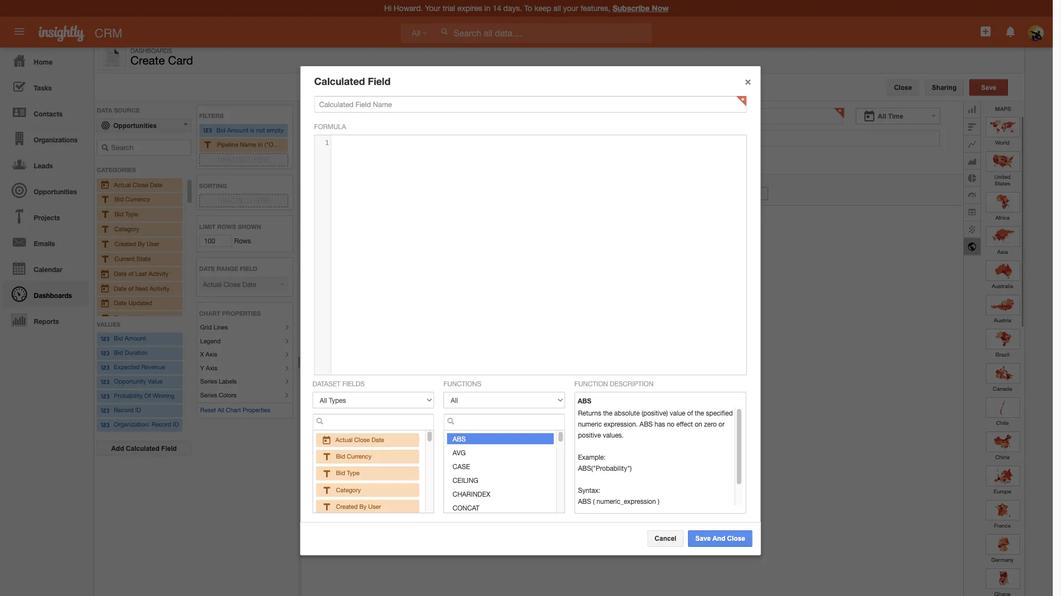 Task type: vqa. For each thing, say whether or not it's contained in the screenshot.
middle Your
no



Task type: describe. For each thing, give the bounding box(es) containing it.
duration
[[125, 350, 148, 357]]

all time group
[[302, 101, 1029, 597]]

organization:
[[114, 422, 150, 429]]

created by user for category link associated with the rightmost bid type link
[[336, 503, 381, 511]]

of for next
[[128, 285, 134, 292]]

1 horizontal spatial bid type link
[[321, 470, 359, 477]]

limit
[[199, 223, 216, 230]]

leads
[[34, 162, 53, 170]]

values.
[[603, 432, 623, 439]]

create
[[130, 54, 165, 67]]

returns the absolute (positive) value of the specified numeric expression. abs has no effect on zero or positive values.
[[578, 409, 733, 439]]

area image
[[964, 152, 981, 169]]

1 drag from the top
[[218, 156, 235, 164]]

pie & funnel image
[[964, 169, 981, 187]]

0 vertical spatial rows
[[217, 223, 236, 230]]

revenue
[[141, 364, 165, 371]]

abs inside returns the absolute (positive) value of the specified numeric expression. abs has no effect on zero or positive values.
[[639, 420, 653, 428]]

probability of winning link
[[100, 392, 179, 403]]

sorting
[[199, 182, 227, 190]]

on
[[695, 420, 702, 428]]

date of next activity
[[114, 285, 170, 292]]

id inside organization: record id link
[[173, 422, 179, 429]]

other image
[[964, 221, 981, 238]]

projects link
[[3, 203, 88, 229]]

not
[[256, 126, 265, 134]]

of for last
[[128, 270, 134, 277]]

or
[[718, 420, 724, 428]]

1 vertical spatial axis
[[206, 351, 217, 358]]

Search text field
[[97, 140, 191, 156]]

colors
[[219, 392, 237, 399]]

date updated link
[[100, 298, 179, 309]]

dashboards for dashboards
[[34, 292, 72, 300]]

has
[[654, 420, 665, 428]]

last
[[135, 270, 147, 277]]

all inside rows group
[[218, 407, 224, 414]]

charindex
[[452, 491, 490, 498]]

category link for leftmost bid type link
[[100, 224, 179, 235]]

date of last activity
[[114, 270, 168, 277]]

add calculated field link
[[97, 442, 191, 457]]

tasks
[[34, 84, 52, 92]]

current state
[[114, 255, 151, 262]]

created by user link for category link for leftmost bid type link
[[100, 239, 179, 250]]

close inside all time group
[[340, 190, 356, 197]]

source
[[114, 107, 140, 114]]

bid for the rightmost bid type link
[[336, 470, 345, 477]]

subscribe
[[613, 4, 650, 13]]

line image
[[964, 135, 981, 152]]

category link for the rightmost bid type link
[[321, 487, 361, 494]]

returns
[[578, 409, 601, 417]]

probability of winning
[[114, 393, 174, 400]]

bid for bid duration link
[[114, 350, 123, 357]]

calculated field
[[314, 75, 391, 87]]

opportunities inside rows group
[[113, 122, 157, 129]]

1 vertical spatial chart
[[226, 407, 241, 414]]

save and close
[[695, 535, 745, 543]]

of inside returns the absolute (positive) value of the specified numeric expression. abs has no effect on zero or positive values.
[[687, 409, 693, 417]]

navigation containing home
[[0, 48, 88, 333]]

save button
[[969, 79, 1008, 96]]

and
[[712, 535, 725, 543]]

close inside rows group
[[133, 181, 148, 188]]

search image
[[316, 418, 324, 425]]

record id link
[[100, 406, 179, 417]]

opportunity value link
[[100, 377, 179, 388]]

current
[[114, 255, 135, 262]]

0 vertical spatial record
[[114, 407, 134, 414]]

expected revenue
[[114, 364, 165, 371]]

add
[[111, 445, 124, 453]]

bid duration link
[[100, 348, 179, 360]]

reset all chart properties
[[200, 407, 270, 414]]

bid amount is not empty
[[216, 126, 284, 134]]

1 here from the top
[[254, 156, 269, 164]]

current state link
[[100, 254, 179, 265]]

all for all
[[412, 29, 420, 38]]

reports link
[[3, 307, 88, 333]]

united
[[994, 173, 1011, 180]]

x axis inside rows group
[[200, 351, 217, 358]]

calendar
[[34, 266, 62, 274]]

actual close date link for categories
[[100, 179, 179, 191]]

date inside all time group
[[358, 190, 370, 197]]

data
[[97, 107, 112, 114]]

france
[[994, 523, 1011, 529]]

syntax: abs ( numeric_expression )
[[578, 487, 659, 506]]

by for leftmost bid type link
[[138, 240, 145, 248]]

specified
[[706, 409, 733, 417]]

# number field
[[199, 235, 232, 247]]

asia
[[997, 248, 1008, 255]]

subscribe now
[[613, 4, 669, 13]]

by for the rightmost bid type link
[[359, 503, 366, 511]]

×
[[745, 74, 751, 87]]

Search all data.... text field
[[434, 23, 652, 43]]

bid currency link for the rightmost bid type link
[[321, 453, 371, 461]]

× dialog
[[300, 66, 763, 556]]

series for series colors
[[200, 392, 217, 399]]

grid
[[200, 324, 212, 331]]

winning
[[153, 393, 174, 400]]

created by user for category link for leftmost bid type link
[[114, 240, 159, 248]]

series for series labels
[[200, 378, 217, 385]]

projects
[[34, 214, 60, 222]]

dataset fields
[[313, 380, 365, 388]]

calendar link
[[3, 255, 88, 281]]

formula
[[314, 123, 346, 130]]

bid for bid amount is not empty link
[[216, 126, 225, 134]]

ceiling
[[452, 477, 478, 485]]

state
[[136, 255, 151, 262]]

0 horizontal spatial chart
[[199, 310, 220, 317]]

contacts
[[34, 110, 62, 118]]

dashboards create card
[[130, 47, 193, 67]]

pipeline
[[217, 141, 238, 148]]

home link
[[3, 48, 88, 74]]

1 vertical spatial rows
[[232, 237, 251, 245]]

calculated inside "×" dialog
[[314, 75, 365, 87]]

y axis
[[200, 365, 217, 372]]

abs up returns
[[578, 397, 591, 405]]

actual close date link for x axis
[[308, 188, 409, 200]]

2 vertical spatial axis
[[206, 365, 217, 372]]

dashboards for dashboards create card
[[130, 47, 172, 54]]

2 drag field here from the top
[[218, 197, 269, 204]]

brazil
[[996, 351, 1009, 358]]

opportunities inside navigation
[[34, 188, 77, 196]]

amount for duration
[[125, 335, 146, 343]]

reports
[[34, 318, 59, 326]]

emails
[[34, 240, 55, 248]]

currency for the rightmost bid type link
[[347, 453, 371, 461]]

numeric_expression
[[596, 498, 656, 506]]

date updated
[[114, 300, 152, 307]]

card image
[[101, 46, 123, 68]]

example:
[[578, 454, 605, 461]]

date inside "×" dialog
[[371, 437, 384, 444]]

limit rows shown
[[199, 223, 261, 230]]

horizontal bar image
[[964, 118, 981, 135]]

cancel
[[655, 535, 676, 543]]

0 horizontal spatial bid type link
[[100, 209, 179, 221]]

actual close date for categories
[[114, 181, 163, 188]]

numeric
[[578, 420, 602, 428]]

home
[[34, 58, 53, 66]]

add calculated field
[[111, 445, 177, 453]]

actual inside "×" dialog
[[335, 437, 352, 444]]

bid amount link
[[100, 334, 179, 345]]

positive
[[578, 432, 601, 439]]



Task type: locate. For each thing, give the bounding box(es) containing it.
the up expression.
[[603, 409, 612, 417]]

0 vertical spatial actual close date
[[114, 181, 163, 188]]

1 vertical spatial x
[[200, 351, 204, 358]]

category for the rightmost bid type link
[[336, 487, 361, 494]]

1 horizontal spatial bid type
[[336, 470, 359, 477]]

fields
[[342, 380, 365, 388]]

1 vertical spatial actual
[[322, 190, 339, 197]]

1 the from the left
[[603, 409, 612, 417]]

1 vertical spatial of
[[128, 285, 134, 292]]

activity inside date of next activity link
[[150, 285, 170, 292]]

actual inside all time group
[[322, 190, 339, 197]]

0 vertical spatial bid currency link
[[100, 194, 179, 206]]

abs up "avg"
[[452, 435, 466, 443]]

1 horizontal spatial opportunities
[[113, 122, 157, 129]]

1 horizontal spatial category link
[[321, 487, 361, 494]]

0 vertical spatial drag
[[218, 156, 235, 164]]

save left and
[[695, 535, 711, 543]]

0 vertical spatial series
[[200, 378, 217, 385]]

1 horizontal spatial x axis
[[305, 178, 322, 185]]

type for leftmost bid type link
[[125, 211, 138, 218]]

shown
[[238, 223, 261, 230]]

bid type for leftmost bid type link
[[114, 211, 138, 218]]

1 vertical spatial opportunities
[[34, 188, 77, 196]]

id inside record id link
[[135, 407, 141, 414]]

activity for date of next activity
[[150, 285, 170, 292]]

leads link
[[3, 151, 88, 177]]

1 horizontal spatial amount
[[227, 126, 248, 134]]

organization: record id
[[114, 422, 179, 429]]

probability
[[114, 393, 143, 400]]

0 vertical spatial category
[[114, 225, 139, 233]]

axis right y
[[206, 365, 217, 372]]

1 series from the top
[[200, 378, 217, 385]]

actual close date for x axis
[[322, 190, 370, 197]]

time
[[888, 112, 903, 120]]

example: abs("probability")
[[578, 454, 631, 472]]

0 horizontal spatial category
[[114, 225, 139, 233]]

0 vertical spatial activity
[[149, 270, 168, 277]]

expected
[[114, 364, 140, 371]]

x axis inside all time group
[[305, 178, 322, 185]]

bid duration
[[114, 350, 148, 357]]

user for category link for leftmost bid type link
[[147, 240, 159, 248]]

created for category link for leftmost bid type link
[[114, 240, 136, 248]]

record down the probability
[[114, 407, 134, 414]]

abs("probability")
[[578, 465, 631, 472]]

contacts link
[[3, 99, 88, 125]]

rows group
[[95, 101, 328, 597]]

x axis
[[305, 178, 322, 185], [200, 351, 217, 358]]

1 horizontal spatial category
[[336, 487, 361, 494]]

dashboards inside the 'dashboards create card'
[[130, 47, 172, 54]]

0 vertical spatial dashboards
[[130, 47, 172, 54]]

concat
[[452, 504, 479, 512]]

1 horizontal spatial currency
[[347, 453, 371, 461]]

sharing link
[[925, 79, 964, 96]]

None text field
[[313, 414, 434, 431]]

categories
[[97, 166, 136, 174]]

0 horizontal spatial currency
[[125, 196, 150, 203]]

0 horizontal spatial opportunities link
[[3, 177, 88, 203]]

actual inside rows group
[[114, 181, 131, 188]]

currency for leftmost bid type link
[[125, 196, 150, 203]]

bid currency link down categories
[[100, 194, 179, 206]]

abs left the (
[[578, 498, 591, 506]]

bid currency link down search image
[[321, 453, 371, 461]]

calculated down organization: record id link
[[126, 445, 159, 453]]

here down pipeline name in ("opportunity pipeline") link
[[254, 156, 269, 164]]

1 horizontal spatial created by user
[[336, 503, 381, 511]]

0 vertical spatial bid type
[[114, 211, 138, 218]]

1 vertical spatial id
[[173, 422, 179, 429]]

bid currency inside rows group
[[114, 196, 150, 203]]

expression.
[[604, 420, 638, 428]]

drag field here up shown at top left
[[218, 197, 269, 204]]

actual close date inside rows group
[[114, 181, 163, 188]]

bid currency inside "×" dialog
[[336, 453, 371, 461]]

drag down the pipeline
[[218, 156, 235, 164]]

1 vertical spatial bid type
[[336, 470, 359, 477]]

1 vertical spatial bid currency
[[336, 453, 371, 461]]

save for save
[[981, 84, 996, 91]]

pipeline")
[[303, 141, 328, 148]]

bid type inside rows group
[[114, 211, 138, 218]]

1 drag field here from the top
[[218, 156, 269, 164]]

type for the rightmost bid type link
[[347, 470, 359, 477]]

0 vertical spatial description
[[114, 314, 145, 321]]

0 vertical spatial user
[[147, 240, 159, 248]]

created for category link associated with the rightmost bid type link
[[336, 503, 357, 511]]

0 vertical spatial actual
[[114, 181, 131, 188]]

in
[[258, 141, 263, 148]]

value
[[670, 409, 685, 417]]

bid type inside "×" dialog
[[336, 470, 359, 477]]

chart up grid on the bottom left
[[199, 310, 220, 317]]

actual for categories
[[114, 181, 131, 188]]

created by user inside "×" dialog
[[336, 503, 381, 511]]

all time
[[878, 112, 903, 120]]

0 vertical spatial currency
[[125, 196, 150, 203]]

("opportunity
[[265, 141, 301, 148]]

bid currency for leftmost bid type link
[[114, 196, 150, 203]]

all inside group
[[878, 112, 886, 120]]

grid lines
[[200, 324, 228, 331]]

bid currency link inside "×" dialog
[[321, 453, 371, 461]]

1 horizontal spatial created
[[336, 503, 357, 511]]

axis inside all time group
[[310, 178, 322, 185]]

navigation
[[0, 48, 88, 333]]

series down y axis
[[200, 378, 217, 385]]

0 vertical spatial properties
[[222, 310, 261, 317]]

amount up duration
[[125, 335, 146, 343]]

created inside "×" dialog
[[336, 503, 357, 511]]

expected revenue link
[[100, 363, 179, 374]]

0 horizontal spatial record
[[114, 407, 134, 414]]

notifications image
[[1004, 25, 1017, 38]]

description down date updated
[[114, 314, 145, 321]]

filters
[[199, 112, 224, 119]]

record down record id link
[[152, 422, 171, 429]]

sharing
[[932, 84, 957, 91]]

activity right last
[[149, 270, 168, 277]]

opportunities link
[[97, 119, 191, 133], [3, 177, 88, 203]]

maps
[[995, 105, 1011, 112]]

id down winning
[[173, 422, 179, 429]]

bid type
[[114, 211, 138, 218], [336, 470, 359, 477]]

save
[[981, 84, 996, 91], [695, 535, 711, 543]]

functions
[[444, 380, 481, 388]]

Calculated Field Name text field
[[314, 96, 747, 113]]

1 horizontal spatial record
[[152, 422, 171, 429]]

category inside rows group
[[114, 225, 139, 233]]

Enter Chart Title (Required) text field
[[313, 108, 843, 125]]

2 vertical spatial all
[[218, 407, 224, 414]]

1 vertical spatial record
[[152, 422, 171, 429]]

card
[[168, 54, 193, 67]]

table image
[[964, 204, 981, 221]]

1 horizontal spatial type
[[347, 470, 359, 477]]

properties
[[222, 310, 261, 317], [243, 407, 270, 414]]

1 vertical spatial amount
[[125, 335, 146, 343]]

rows up # number field
[[217, 223, 236, 230]]

activity inside date of last activity 'link'
[[149, 270, 168, 277]]

(positive)
[[641, 409, 668, 417]]

1 horizontal spatial the
[[695, 409, 704, 417]]

dashboards right card image at the top left of the page
[[130, 47, 172, 54]]

abs left has at the right of page
[[639, 420, 653, 428]]

by inside "×" dialog
[[359, 503, 366, 511]]

0 vertical spatial bid type link
[[100, 209, 179, 221]]

activity for date of last activity
[[149, 270, 168, 277]]

(
[[593, 498, 595, 506]]

rows down shown at top left
[[232, 237, 251, 245]]

record id
[[114, 407, 141, 414]]

category for leftmost bid type link
[[114, 225, 139, 233]]

of left next
[[128, 285, 134, 292]]

actual close date inside all time group
[[322, 190, 370, 197]]

1 vertical spatial bid currency link
[[321, 453, 371, 461]]

description inside description link
[[114, 314, 145, 321]]

0 vertical spatial axis
[[310, 178, 322, 185]]

calculated inside rows group
[[126, 445, 159, 453]]

africa
[[995, 214, 1010, 221]]

chile
[[996, 420, 1009, 426]]

1 vertical spatial description
[[610, 380, 654, 388]]

of inside 'link'
[[128, 270, 134, 277]]

2 the from the left
[[695, 409, 704, 417]]

labels
[[219, 378, 237, 385]]

legend
[[200, 338, 221, 345]]

2 drag from the top
[[218, 197, 235, 204]]

bid for leftmost bid type link
[[114, 211, 124, 218]]

0 horizontal spatial created by user link
[[100, 239, 179, 250]]

Chart Description.... text field
[[313, 130, 940, 147]]

series colors
[[200, 392, 237, 399]]

1 vertical spatial opportunities link
[[3, 177, 88, 203]]

1 vertical spatial series
[[200, 392, 217, 399]]

id down probability of winning link
[[135, 407, 141, 414]]

0 vertical spatial opportunities link
[[97, 119, 191, 133]]

of left last
[[128, 270, 134, 277]]

0 vertical spatial all
[[412, 29, 420, 38]]

save and close button
[[688, 531, 752, 548]]

opportunity
[[114, 378, 146, 386]]

2 here from the top
[[254, 197, 269, 204]]

case
[[452, 463, 470, 471]]

austria
[[994, 317, 1011, 323]]

x axis down the pipeline")
[[305, 178, 322, 185]]

avg
[[452, 449, 465, 457]]

dashboards up reports link
[[34, 292, 72, 300]]

0 horizontal spatial amount
[[125, 335, 146, 343]]

by inside rows group
[[138, 240, 145, 248]]

save inside "×" dialog
[[695, 535, 711, 543]]

activity right next
[[150, 285, 170, 292]]

bid currency link for leftmost bid type link
[[100, 194, 179, 206]]

0 horizontal spatial bid currency
[[114, 196, 150, 203]]

tasks link
[[3, 74, 88, 99]]

0 vertical spatial calculated
[[314, 75, 365, 87]]

save for save and close
[[695, 535, 711, 543]]

1 vertical spatial created
[[336, 503, 357, 511]]

2 series from the top
[[200, 392, 217, 399]]

crm
[[95, 26, 122, 40]]

1 horizontal spatial all
[[412, 29, 420, 38]]

0 horizontal spatial x axis
[[200, 351, 217, 358]]

function description
[[575, 380, 654, 388]]

1 vertical spatial activity
[[150, 285, 170, 292]]

bid for bid amount link
[[114, 335, 123, 343]]

x up y
[[200, 351, 204, 358]]

0 horizontal spatial all
[[218, 407, 224, 414]]

1 vertical spatial drag field here
[[218, 197, 269, 204]]

1 horizontal spatial bid currency link
[[321, 453, 371, 461]]

created inside rows group
[[114, 240, 136, 248]]

bid type for the rightmost bid type link
[[336, 470, 359, 477]]

bid
[[216, 126, 225, 134], [114, 196, 124, 203], [114, 211, 124, 218], [114, 335, 123, 343], [114, 350, 123, 357], [336, 453, 345, 461], [336, 470, 345, 477]]

0 vertical spatial by
[[138, 240, 145, 248]]

created by user link for category link associated with the rightmost bid type link
[[321, 503, 381, 511]]

currency inside rows group
[[125, 196, 150, 203]]

bid currency
[[114, 196, 150, 203], [336, 453, 371, 461]]

actual for x axis
[[322, 190, 339, 197]]

amount left is
[[227, 126, 248, 134]]

x inside all time group
[[305, 178, 308, 185]]

calculated up the formula at the left top of the page
[[314, 75, 365, 87]]

organizations
[[34, 136, 78, 144]]

1 horizontal spatial by
[[359, 503, 366, 511]]

0 vertical spatial drag field here
[[218, 156, 269, 164]]

of up effect
[[687, 409, 693, 417]]

opportunities down "source"
[[113, 122, 157, 129]]

drag field here down name
[[218, 156, 269, 164]]

1 vertical spatial created by user
[[336, 503, 381, 511]]

search image
[[447, 418, 455, 425]]

0 vertical spatial type
[[125, 211, 138, 218]]

1 horizontal spatial x
[[305, 178, 308, 185]]

abs inside syntax: abs ( numeric_expression )
[[578, 498, 591, 506]]

field inside "×" dialog
[[368, 75, 391, 87]]

date of last activity link
[[100, 268, 179, 280]]

2 vertical spatial actual
[[335, 437, 352, 444]]

actual close date link inside all time group
[[308, 188, 409, 200]]

category
[[114, 225, 139, 233], [336, 487, 361, 494]]

0 horizontal spatial type
[[125, 211, 138, 218]]

chart
[[199, 310, 220, 317], [226, 407, 241, 414]]

user inside rows group
[[147, 240, 159, 248]]

None text field
[[444, 414, 565, 431]]

user for category link associated with the rightmost bid type link
[[368, 503, 381, 511]]

1 vertical spatial user
[[368, 503, 381, 511]]

0 vertical spatial opportunities
[[113, 122, 157, 129]]

x inside rows group
[[200, 351, 204, 358]]

1 vertical spatial all
[[878, 112, 886, 120]]

all for all time
[[878, 112, 886, 120]]

pipeline name in ("opportunity pipeline")
[[217, 141, 328, 148]]

europe
[[994, 488, 1011, 495]]

bid currency for the rightmost bid type link
[[336, 453, 371, 461]]

amount for name
[[227, 126, 248, 134]]

date inside date of next activity link
[[114, 285, 127, 292]]

1 vertical spatial dashboards
[[34, 292, 72, 300]]

0 vertical spatial chart
[[199, 310, 220, 317]]

axis down legend at the bottom of page
[[206, 351, 217, 358]]

1 horizontal spatial bid currency
[[336, 453, 371, 461]]

vertical bar image
[[964, 101, 981, 118]]

drag down sorting
[[218, 197, 235, 204]]

now
[[652, 4, 669, 13]]

category inside "×" dialog
[[336, 487, 361, 494]]

opportunities link up search text box
[[97, 119, 191, 133]]

0 horizontal spatial bid type
[[114, 211, 138, 218]]

china
[[995, 454, 1010, 460]]

cancel button
[[647, 531, 684, 548]]

0 vertical spatial of
[[128, 270, 134, 277]]

chart down colors
[[226, 407, 241, 414]]

0 vertical spatial amount
[[227, 126, 248, 134]]

1 vertical spatial type
[[347, 470, 359, 477]]

1 vertical spatial category
[[336, 487, 361, 494]]

description inside "×" dialog
[[610, 380, 654, 388]]

0 horizontal spatial dashboards
[[34, 292, 72, 300]]

save up maps
[[981, 84, 996, 91]]

0 horizontal spatial user
[[147, 240, 159, 248]]

type inside "×" dialog
[[347, 470, 359, 477]]

type inside rows group
[[125, 211, 138, 218]]

value
[[148, 378, 163, 386]]

1 horizontal spatial dashboards
[[130, 47, 172, 54]]

bid amount
[[114, 335, 146, 343]]

opportunity value
[[114, 378, 163, 386]]

subscribe now link
[[613, 4, 669, 13]]

date inside 'date updated' link
[[114, 300, 127, 307]]

1 vertical spatial properties
[[243, 407, 270, 414]]

here up shown at top left
[[254, 197, 269, 204]]

actual close date inside "×" dialog
[[335, 437, 384, 444]]

opportunities link down leads
[[3, 177, 88, 203]]

user inside "×" dialog
[[368, 503, 381, 511]]

1 vertical spatial save
[[695, 535, 711, 543]]

currency
[[125, 196, 150, 203], [347, 453, 371, 461]]

0 vertical spatial created by user link
[[100, 239, 179, 250]]

x down the pipeline")
[[305, 178, 308, 185]]

rows
[[217, 223, 236, 230], [232, 237, 251, 245]]

1 vertical spatial bid type link
[[321, 470, 359, 477]]

none text field inside "×" dialog
[[444, 414, 565, 431]]

1 vertical spatial currency
[[347, 453, 371, 461]]

activity
[[149, 270, 168, 277], [150, 285, 170, 292]]

series
[[200, 378, 217, 385], [200, 392, 217, 399]]

australia
[[992, 283, 1013, 289]]

function
[[575, 380, 608, 388]]

opportunities up projects link
[[34, 188, 77, 196]]

0 horizontal spatial calculated
[[126, 445, 159, 453]]

0 vertical spatial here
[[254, 156, 269, 164]]

record
[[114, 407, 134, 414], [152, 422, 171, 429]]

states
[[995, 180, 1010, 186]]

description up "absolute"
[[610, 380, 654, 388]]

gauges image
[[964, 187, 981, 204]]

0 horizontal spatial id
[[135, 407, 141, 414]]

date inside date of last activity 'link'
[[114, 270, 127, 277]]

1 vertical spatial by
[[359, 503, 366, 511]]

united states
[[994, 173, 1011, 186]]

0 horizontal spatial the
[[603, 409, 612, 417]]

currency inside "×" dialog
[[347, 453, 371, 461]]

1 horizontal spatial created by user link
[[321, 503, 381, 511]]

2 vertical spatial actual close date
[[335, 437, 384, 444]]

axis down the pipeline")
[[310, 178, 322, 185]]

x axis up y axis
[[200, 351, 217, 358]]

0 vertical spatial bid currency
[[114, 196, 150, 203]]

lines
[[214, 324, 228, 331]]

series up reset
[[200, 392, 217, 399]]

created by user link inside "×" dialog
[[321, 503, 381, 511]]

of
[[128, 270, 134, 277], [128, 285, 134, 292], [687, 409, 693, 417]]

chart properties
[[199, 310, 261, 317]]

the up on
[[695, 409, 704, 417]]

field
[[368, 75, 391, 87], [237, 156, 252, 164], [237, 197, 252, 204], [240, 265, 257, 272], [161, 445, 177, 453]]

1 horizontal spatial chart
[[226, 407, 241, 414]]

created by user inside rows group
[[114, 240, 159, 248]]



